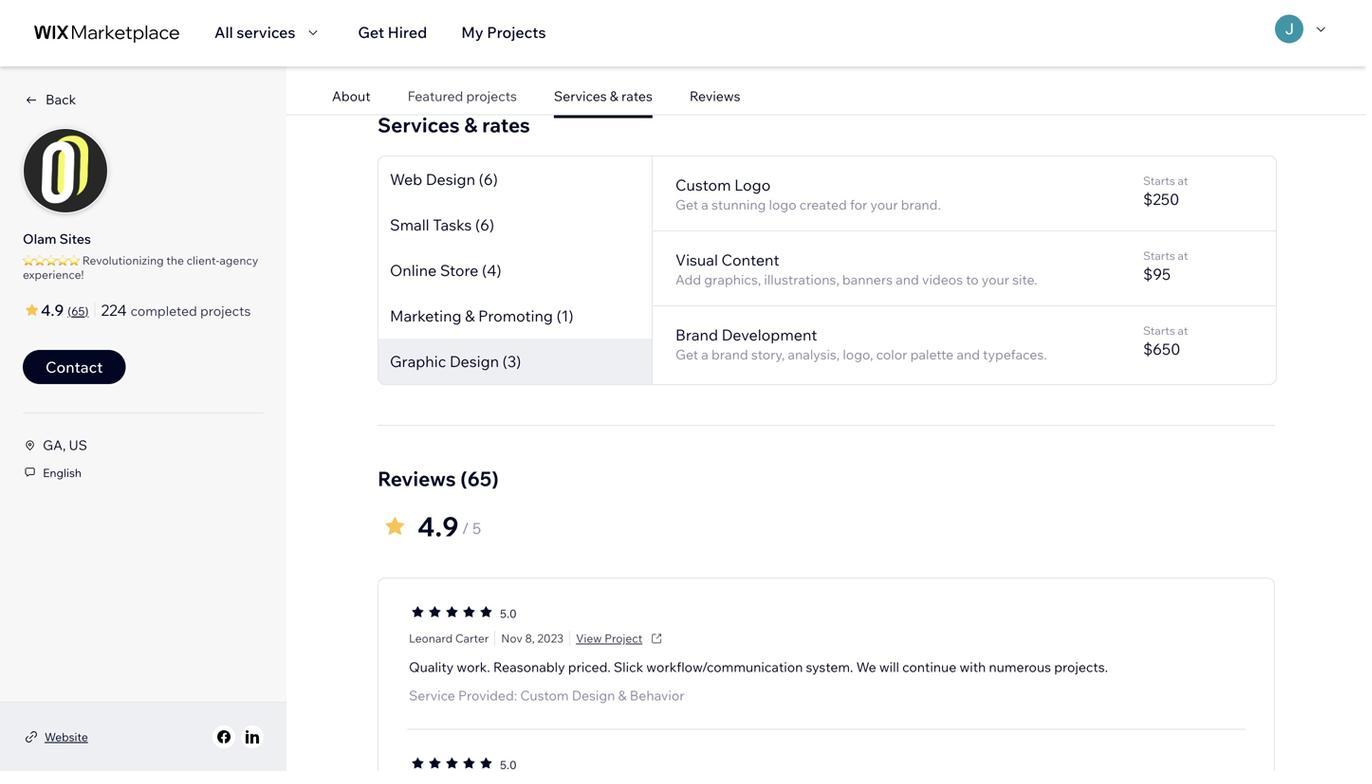 Task type: describe. For each thing, give the bounding box(es) containing it.
priced.
[[568, 659, 611, 676]]

we
[[857, 659, 877, 676]]

about link
[[332, 88, 371, 104]]

leonard carter
[[409, 632, 489, 646]]

8,
[[525, 632, 535, 646]]

graphics,
[[705, 272, 761, 288]]

the
[[166, 253, 184, 268]]

us
[[69, 437, 87, 454]]

nov 8, 2023
[[501, 632, 564, 646]]

featured
[[408, 88, 463, 104]]

ga,
[[43, 437, 66, 454]]

nov
[[501, 632, 523, 646]]

/ 5
[[462, 519, 481, 538]]

all services
[[215, 23, 296, 42]]

back
[[46, 91, 76, 108]]

1 horizontal spatial services
[[554, 88, 607, 104]]

slick
[[614, 659, 644, 676]]

contact
[[46, 358, 103, 377]]

small tasks (6)
[[390, 216, 495, 235]]

online
[[390, 261, 437, 280]]

graphic design (3)
[[390, 352, 521, 371]]

custom logo get a stunning logo created for your brand.
[[676, 176, 941, 213]]

at for $95
[[1178, 249, 1189, 263]]

brand development get a brand story, analysis, logo, color palette and typefaces.
[[676, 326, 1048, 363]]

system.
[[806, 659, 854, 676]]

service
[[409, 688, 455, 704]]

projects inside 224 completed projects
[[200, 303, 251, 319]]

web design (6)
[[390, 170, 498, 189]]

your inside 'visual content add graphics, illustrations, banners and videos to your site.'
[[982, 272, 1010, 288]]

2023
[[538, 632, 564, 646]]

experience!
[[23, 268, 84, 282]]

logo
[[769, 197, 797, 213]]

1 vertical spatial services
[[378, 113, 460, 138]]

brand
[[712, 347, 749, 363]]

featured projects link
[[408, 88, 517, 104]]

tasks
[[433, 216, 472, 235]]

visual content add graphics, illustrations, banners and videos to your site.
[[676, 251, 1038, 288]]

development
[[722, 326, 818, 345]]

carter
[[455, 632, 489, 646]]

olam sites image
[[24, 129, 107, 213]]

starts for $650
[[1144, 324, 1176, 338]]

your inside custom logo get a stunning logo created for your brand.
[[871, 197, 898, 213]]

johnsmith43233 image
[[1276, 15, 1304, 43]]

client-
[[187, 253, 220, 268]]

projects
[[487, 23, 546, 42]]

starts at $250
[[1144, 174, 1189, 209]]

1 vertical spatial rates
[[482, 113, 530, 138]]

small
[[390, 216, 430, 235]]

⭐⭐⭐⭐⭐
[[23, 253, 80, 268]]

store
[[440, 261, 479, 280]]

web
[[390, 170, 423, 189]]

with
[[960, 659, 986, 676]]

olam
[[23, 231, 57, 247]]

(4)
[[482, 261, 502, 280]]

2 option group from the top
[[409, 755, 494, 772]]

logo,
[[843, 347, 874, 363]]

4.9 / 5
[[418, 510, 481, 543]]

english
[[43, 466, 82, 480]]

starts for $95
[[1144, 249, 1176, 263]]

hired
[[388, 23, 427, 42]]

quality work. reasonably priced. slick workflow/communication system. we will continue with numerous projects.
[[409, 659, 1109, 676]]

back button
[[23, 91, 76, 108]]

4.9 for 4.9 ( 65 )
[[41, 301, 64, 320]]

services
[[237, 23, 296, 42]]

224
[[101, 301, 127, 320]]

will
[[880, 659, 900, 676]]

agency
[[220, 253, 258, 268]]

work.
[[457, 659, 490, 676]]

at for $650
[[1178, 324, 1189, 338]]

all services button
[[215, 21, 324, 44]]

1 horizontal spatial projects
[[466, 88, 517, 104]]

about
[[332, 88, 371, 104]]

reviews for reviews (65)
[[378, 467, 456, 492]]

for
[[850, 197, 868, 213]]

my projects link
[[461, 21, 546, 44]]

projects.
[[1055, 659, 1109, 676]]

revolutionizing
[[82, 253, 164, 268]]

palette
[[911, 347, 954, 363]]

2 vertical spatial design
[[572, 688, 615, 704]]

sites
[[59, 231, 91, 247]]

logo
[[735, 176, 771, 195]]

promoting
[[478, 307, 553, 326]]

brand.
[[901, 197, 941, 213]]

$650
[[1144, 340, 1181, 359]]



Task type: vqa. For each thing, say whether or not it's contained in the screenshot.
the bottom more
no



Task type: locate. For each thing, give the bounding box(es) containing it.
olam sites ⭐⭐⭐⭐⭐ revolutionizing the client-agency experience!
[[23, 231, 258, 282]]

get
[[358, 23, 384, 42], [676, 197, 699, 213], [676, 347, 699, 363]]

design for (3)
[[450, 352, 499, 371]]

website
[[45, 730, 88, 745]]

0 horizontal spatial 4.9
[[41, 301, 64, 320]]

1 option group from the top
[[409, 604, 494, 625]]

1 horizontal spatial services & rates
[[554, 88, 653, 104]]

my projects
[[461, 23, 546, 42]]

0 horizontal spatial your
[[871, 197, 898, 213]]

1 horizontal spatial rates
[[622, 88, 653, 104]]

reviews for reviews
[[690, 88, 741, 104]]

2 vertical spatial get
[[676, 347, 699, 363]]

2 starts from the top
[[1144, 249, 1176, 263]]

site.
[[1013, 272, 1038, 288]]

and inside 'visual content add graphics, illustrations, banners and videos to your site.'
[[896, 272, 919, 288]]

4.9
[[41, 301, 64, 320], [418, 510, 459, 543]]

your right to at the right of the page
[[982, 272, 1010, 288]]

at inside starts at $250
[[1178, 174, 1189, 188]]

0 horizontal spatial and
[[896, 272, 919, 288]]

get for brand development
[[676, 347, 699, 363]]

design down priced.
[[572, 688, 615, 704]]

0 horizontal spatial rates
[[482, 113, 530, 138]]

&
[[610, 88, 619, 104], [464, 113, 478, 138], [465, 307, 475, 326], [618, 688, 627, 704]]

illustrations,
[[764, 272, 840, 288]]

0 vertical spatial services & rates
[[554, 88, 653, 104]]

(65)
[[461, 467, 499, 492]]

(6) right tasks
[[475, 216, 495, 235]]

custom up stunning
[[676, 176, 731, 195]]

4.9 for 4.9 / 5
[[418, 510, 459, 543]]

starts up $95
[[1144, 249, 1176, 263]]

your right for
[[871, 197, 898, 213]]

starts inside 'starts at $650'
[[1144, 324, 1176, 338]]

(6) up small tasks (6)
[[479, 170, 498, 189]]

reviews link
[[690, 88, 741, 104]]

a
[[702, 197, 709, 213], [702, 347, 709, 363]]

color
[[877, 347, 908, 363]]

get left stunning
[[676, 197, 699, 213]]

reviews
[[690, 88, 741, 104], [378, 467, 456, 492]]

1 horizontal spatial 4.9
[[418, 510, 459, 543]]

get down brand
[[676, 347, 699, 363]]

online store (4)
[[390, 261, 502, 280]]

1 vertical spatial 4.9
[[418, 510, 459, 543]]

1 vertical spatial custom
[[520, 688, 569, 704]]

65
[[71, 304, 85, 318]]

projects down agency
[[200, 303, 251, 319]]

marketing
[[390, 307, 462, 326]]

starts for $250
[[1144, 174, 1176, 188]]

get hired
[[358, 23, 427, 42]]

0 vertical spatial services
[[554, 88, 607, 104]]

project
[[605, 632, 643, 646]]

4.9 ( 65 )
[[41, 301, 89, 320]]

a down brand
[[702, 347, 709, 363]]

1 vertical spatial design
[[450, 352, 499, 371]]

stunning
[[712, 197, 766, 213]]

at up $650 on the top right of page
[[1178, 324, 1189, 338]]

marketing & promoting (1)
[[390, 307, 574, 326]]

at inside 'starts at $650'
[[1178, 324, 1189, 338]]

and left "videos" on the right
[[896, 272, 919, 288]]

option group
[[409, 604, 494, 625], [409, 755, 494, 772]]

continue
[[903, 659, 957, 676]]

completed
[[131, 303, 197, 319]]

2 a from the top
[[702, 347, 709, 363]]

3 starts from the top
[[1144, 324, 1176, 338]]

5.0
[[500, 607, 517, 621]]

services & rates
[[554, 88, 653, 104], [378, 113, 530, 138]]

rates
[[622, 88, 653, 104], [482, 113, 530, 138]]

custom down reasonably
[[520, 688, 569, 704]]

0 vertical spatial 4.9
[[41, 301, 64, 320]]

1 horizontal spatial reviews
[[690, 88, 741, 104]]

at inside starts at $95
[[1178, 249, 1189, 263]]

2 vertical spatial at
[[1178, 324, 1189, 338]]

leonard
[[409, 632, 453, 646]]

a for brand
[[702, 347, 709, 363]]

0 vertical spatial at
[[1178, 174, 1189, 188]]

and right palette
[[957, 347, 980, 363]]

0 vertical spatial (6)
[[479, 170, 498, 189]]

2 vertical spatial starts
[[1144, 324, 1176, 338]]

behavior
[[630, 688, 685, 704]]

get left hired
[[358, 23, 384, 42]]

graphic
[[390, 352, 446, 371]]

(6) for web design (6)
[[479, 170, 498, 189]]

website link
[[45, 729, 88, 746]]

$95
[[1144, 265, 1171, 284]]

$250
[[1144, 190, 1180, 209]]

view
[[576, 632, 602, 646]]

1 horizontal spatial custom
[[676, 176, 731, 195]]

0 vertical spatial design
[[426, 170, 476, 189]]

to
[[966, 272, 979, 288]]

typefaces.
[[983, 347, 1048, 363]]

1 a from the top
[[702, 197, 709, 213]]

provided:
[[458, 688, 517, 704]]

story,
[[752, 347, 785, 363]]

starts at $650
[[1144, 324, 1189, 359]]

1 vertical spatial (6)
[[475, 216, 495, 235]]

design left (3)
[[450, 352, 499, 371]]

1 horizontal spatial your
[[982, 272, 1010, 288]]

design for (6)
[[426, 170, 476, 189]]

1 starts from the top
[[1144, 174, 1176, 188]]

1 vertical spatial a
[[702, 347, 709, 363]]

0 vertical spatial get
[[358, 23, 384, 42]]

view project
[[576, 632, 643, 646]]

1 vertical spatial starts
[[1144, 249, 1176, 263]]

get inside brand development get a brand story, analysis, logo, color palette and typefaces.
[[676, 347, 699, 363]]

your
[[871, 197, 898, 213], [982, 272, 1010, 288]]

and inside brand development get a brand story, analysis, logo, color palette and typefaces.
[[957, 347, 980, 363]]

2 at from the top
[[1178, 249, 1189, 263]]

0 vertical spatial a
[[702, 197, 709, 213]]

reasonably
[[493, 659, 565, 676]]

1 vertical spatial services & rates
[[378, 113, 530, 138]]

(3)
[[503, 352, 521, 371]]

0 horizontal spatial reviews
[[378, 467, 456, 492]]

a inside custom logo get a stunning logo created for your brand.
[[702, 197, 709, 213]]

0 vertical spatial and
[[896, 272, 919, 288]]

0 horizontal spatial custom
[[520, 688, 569, 704]]

at up the '$250'
[[1178, 174, 1189, 188]]

services & rates link
[[554, 88, 653, 104]]

0 horizontal spatial services
[[378, 113, 460, 138]]

option group up leonard carter
[[409, 604, 494, 625]]

1 vertical spatial projects
[[200, 303, 251, 319]]

starts inside starts at $95
[[1144, 249, 1176, 263]]

a left stunning
[[702, 197, 709, 213]]

1 at from the top
[[1178, 174, 1189, 188]]

projects
[[466, 88, 517, 104], [200, 303, 251, 319]]

banners
[[843, 272, 893, 288]]

my
[[461, 23, 484, 42]]

add
[[676, 272, 702, 288]]

starts at $95
[[1144, 249, 1189, 284]]

videos
[[922, 272, 963, 288]]

rates down featured projects link
[[482, 113, 530, 138]]

1 vertical spatial get
[[676, 197, 699, 213]]

starts up the '$250'
[[1144, 174, 1176, 188]]

1 vertical spatial and
[[957, 347, 980, 363]]

3 at from the top
[[1178, 324, 1189, 338]]

0 horizontal spatial services & rates
[[378, 113, 530, 138]]

(
[[68, 304, 71, 318]]

a for custom
[[702, 197, 709, 213]]

0 vertical spatial projects
[[466, 88, 517, 104]]

at for $250
[[1178, 174, 1189, 188]]

0 vertical spatial your
[[871, 197, 898, 213]]

projects right 'featured'
[[466, 88, 517, 104]]

services
[[554, 88, 607, 104], [378, 113, 460, 138]]

view project link
[[576, 630, 666, 647]]

(6) for small tasks (6)
[[475, 216, 495, 235]]

starts up $650 on the top right of page
[[1144, 324, 1176, 338]]

get inside custom logo get a stunning logo created for your brand.
[[676, 197, 699, 213]]

1 vertical spatial at
[[1178, 249, 1189, 263]]

224 completed projects
[[101, 301, 251, 320]]

get hired link
[[358, 21, 427, 44]]

at down the '$250'
[[1178, 249, 1189, 263]]

0 horizontal spatial projects
[[200, 303, 251, 319]]

custom inside custom logo get a stunning logo created for your brand.
[[676, 176, 731, 195]]

numerous
[[989, 659, 1052, 676]]

0 vertical spatial rates
[[622, 88, 653, 104]]

featured projects
[[408, 88, 517, 104]]

workflow/communication
[[647, 659, 803, 676]]

a inside brand development get a brand story, analysis, logo, color palette and typefaces.
[[702, 347, 709, 363]]

option group down service
[[409, 755, 494, 772]]

get for custom logo
[[676, 197, 699, 213]]

starts inside starts at $250
[[1144, 174, 1176, 188]]

and
[[896, 272, 919, 288], [957, 347, 980, 363]]

1 vertical spatial reviews
[[378, 467, 456, 492]]

0 vertical spatial custom
[[676, 176, 731, 195]]

brand
[[676, 326, 719, 345]]

0 vertical spatial reviews
[[690, 88, 741, 104]]

1 vertical spatial option group
[[409, 755, 494, 772]]

design right web
[[426, 170, 476, 189]]

0 vertical spatial starts
[[1144, 174, 1176, 188]]

1 horizontal spatial and
[[957, 347, 980, 363]]

0 vertical spatial option group
[[409, 604, 494, 625]]

4.9 left / 5 in the bottom of the page
[[418, 510, 459, 543]]

rates left reviews link
[[622, 88, 653, 104]]

service provided: custom design & behavior
[[409, 688, 685, 704]]

1 vertical spatial your
[[982, 272, 1010, 288]]

(6)
[[479, 170, 498, 189], [475, 216, 495, 235]]

all
[[215, 23, 233, 42]]

4.9 left (
[[41, 301, 64, 320]]

contact button
[[23, 350, 126, 384]]

analysis,
[[788, 347, 840, 363]]

quality
[[409, 659, 454, 676]]



